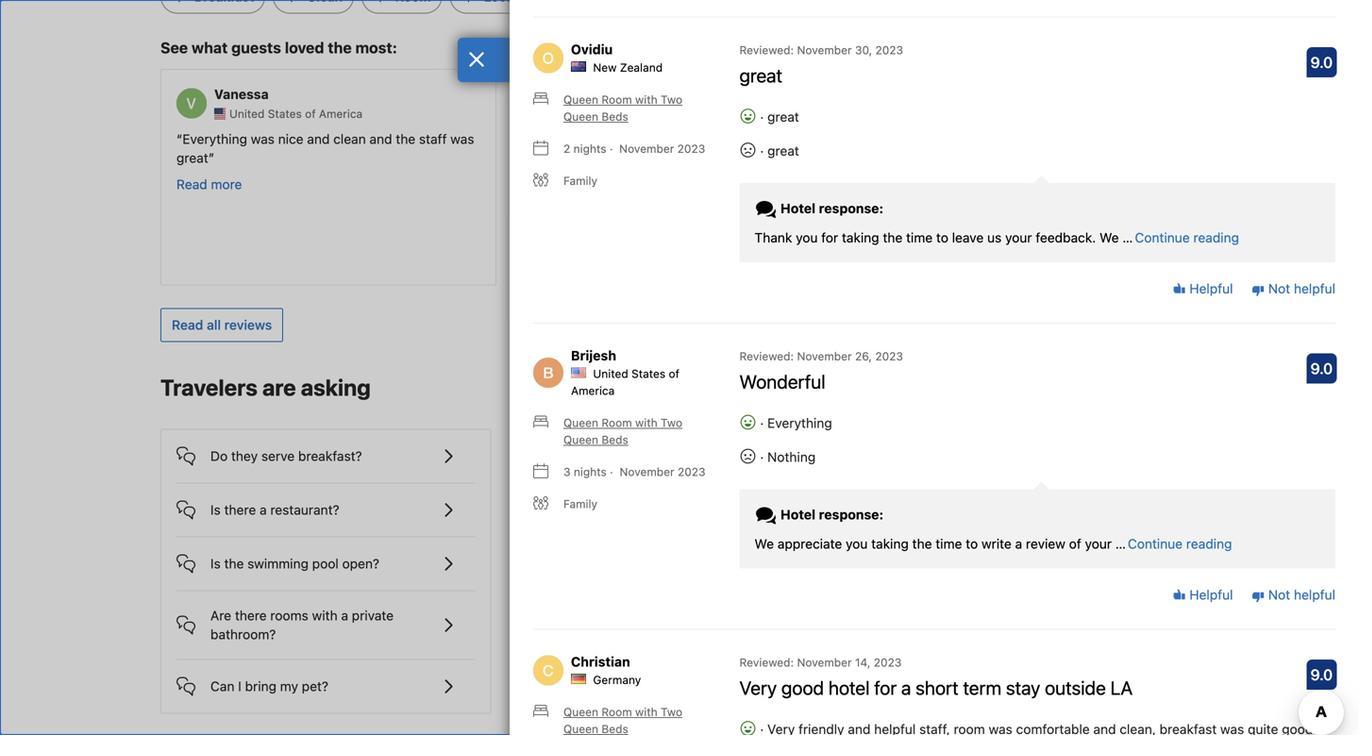 Task type: locate. For each thing, give the bounding box(es) containing it.
united states of america image
[[214, 108, 226, 119]]

spa?
[[624, 448, 653, 464]]

continue
[[1136, 230, 1190, 245], [1128, 536, 1183, 552]]

3 9.0 from the top
[[1311, 666, 1334, 684]]

time left write
[[936, 536, 963, 552]]

response: up the appreciate
[[819, 507, 884, 522]]

there inside are there rooms with a private bathroom?
[[235, 608, 267, 624]]

2 not from the top
[[1269, 588, 1291, 603]]

united inside united states of america
[[593, 367, 629, 380]]

more up thank you for taking the time to leave us your feedback. we … continue reading
[[914, 176, 945, 192]]

are for the
[[600, 662, 619, 677]]

beds for great
[[602, 110, 629, 123]]

0 vertical spatial your
[[1006, 230, 1033, 245]]

1 vertical spatial hotel
[[781, 507, 816, 522]]

great
[[740, 64, 783, 86], [768, 109, 800, 124], [768, 143, 800, 158], [177, 150, 209, 166]]

1 vertical spatial 9.0
[[1311, 360, 1334, 378]]

your right review
[[1086, 536, 1112, 552]]

beds up breakfast
[[602, 110, 629, 123]]

rooms up bathroom?
[[270, 608, 309, 624]]

what are the check-in and check- out times? button
[[530, 645, 829, 698]]

united states of america down brijesh
[[571, 367, 680, 397]]

can left bring
[[211, 679, 235, 694]]

2023 for great
[[876, 43, 904, 56]]

of inside united states of america
[[669, 367, 680, 380]]

2 vertical spatial we
[[896, 616, 916, 632]]

everything
[[183, 131, 247, 147], [768, 415, 833, 431]]

" up nice.
[[528, 131, 534, 147]]

1 vertical spatial nights
[[574, 465, 607, 479]]

can left park
[[564, 502, 588, 518]]

are for are there rooms with a private bathroom?
[[211, 608, 231, 624]]

queen room with two queen beds for wonderful
[[564, 416, 683, 446]]

reviewed: november 26, 2023
[[740, 350, 904, 363]]

0 vertical spatial i
[[592, 502, 595, 518]]

1 not helpful button from the top
[[1252, 280, 1336, 299]]

1 horizontal spatial was
[[451, 131, 474, 147]]

we appreciate you taking the time to write a review of your … continue reading
[[755, 536, 1233, 552]]

… for wonderful
[[1116, 536, 1127, 552]]

2 not helpful from the top
[[1265, 588, 1336, 603]]

1 vertical spatial taking
[[872, 536, 909, 552]]

1 vertical spatial your
[[1086, 536, 1112, 552]]

queen room with two queen beds for great
[[564, 93, 683, 123]]

3
[[564, 465, 571, 479]]

not helpful
[[1265, 281, 1336, 297], [1265, 588, 1336, 603]]

time
[[907, 230, 933, 245], [936, 536, 963, 552]]

2 vertical spatial two
[[661, 706, 683, 719]]

for right thank
[[822, 230, 839, 245]]

appreciate
[[778, 536, 843, 552]]

helpful for wonderful
[[1187, 588, 1234, 603]]

1 vertical spatial states
[[632, 367, 666, 380]]

your
[[1006, 230, 1033, 245], [1086, 536, 1112, 552]]

the left write
[[913, 536, 933, 552]]

are inside are there rooms with a private bathroom?
[[211, 608, 231, 624]]

1 horizontal spatial we
[[896, 616, 916, 632]]

· left were
[[760, 143, 764, 158]]

1 scored 9.0 element from the top
[[1307, 47, 1338, 77]]

1 response: from the top
[[819, 200, 884, 216]]

with up spa?
[[636, 416, 658, 429]]

2 9.0 from the top
[[1311, 360, 1334, 378]]

outside
[[1045, 677, 1107, 699]]

hotel
[[829, 677, 870, 699]]

scored 9.0 element
[[1307, 47, 1338, 77], [1307, 353, 1338, 384], [1307, 660, 1338, 690]]

nights for wonderful
[[574, 465, 607, 479]]

2 read more from the left
[[528, 176, 593, 192]]

states up is there a spa? button
[[632, 367, 666, 380]]

0 vertical spatial good
[[649, 131, 680, 147]]

1 vertical spatial america
[[571, 384, 615, 397]]

there up bathroom?
[[235, 608, 267, 624]]

1 vertical spatial …
[[1116, 536, 1127, 552]]

rooms down there?
[[624, 556, 662, 572]]

you right thank
[[796, 230, 818, 245]]

0 horizontal spatial of
[[305, 107, 316, 120]]

are down can i park there?
[[564, 556, 585, 572]]

0 horizontal spatial staff
[[419, 131, 447, 147]]

2 beds from the top
[[602, 433, 629, 446]]

helpful button for great
[[1173, 280, 1234, 299]]

0 horizontal spatial more
[[211, 176, 242, 192]]

for right hotel
[[875, 677, 897, 699]]

1 staff from the left
[[419, 131, 447, 147]]

is there a spa?
[[564, 448, 653, 464]]

3 was from the left
[[621, 131, 645, 147]]

1 was from the left
[[251, 131, 275, 147]]

2 · great from the top
[[757, 143, 800, 158]]

2 helpful from the top
[[1295, 588, 1336, 603]]

beds down times?
[[602, 723, 629, 736]]

to for wonderful
[[966, 536, 978, 552]]

0 horizontal spatial your
[[1006, 230, 1033, 245]]

you right the appreciate
[[846, 536, 868, 552]]

answer
[[1015, 616, 1058, 632]]

we
[[1100, 230, 1120, 245], [755, 536, 774, 552], [896, 616, 916, 632]]

taking for great
[[842, 230, 880, 245]]

and
[[307, 131, 330, 147], [370, 131, 392, 147], [684, 131, 706, 147], [703, 662, 725, 677]]

" inside the "" everything was nice and clean and the staff was great"
[[177, 131, 183, 147]]

2 hotel response: from the top
[[778, 507, 884, 522]]

with down "zealand"
[[636, 93, 658, 106]]

with left private
[[312, 608, 338, 624]]

nights for great
[[574, 142, 607, 155]]

0 vertical spatial are
[[564, 556, 585, 572]]

1 more from the left
[[211, 176, 242, 192]]

1 beds from the top
[[602, 110, 629, 123]]

reviewed: for great
[[740, 43, 794, 56]]

1 horizontal spatial of
[[669, 367, 680, 380]]

not helpful for great
[[1265, 281, 1336, 297]]

there down park
[[589, 556, 621, 572]]

0 vertical spatial for
[[822, 230, 839, 245]]

write
[[982, 536, 1012, 552]]

there for are there rooms with a private bathroom?
[[235, 608, 267, 624]]

helpful for wonderful
[[1295, 588, 1336, 603]]

good inside " the breakfast was good and the staff were very nice.
[[649, 131, 680, 147]]

1 horizontal spatial rooms
[[624, 556, 662, 572]]

the
[[328, 38, 352, 56], [396, 131, 416, 147], [710, 131, 730, 147], [883, 230, 903, 245], [913, 536, 933, 552], [224, 556, 244, 572], [623, 662, 643, 677]]

november left 30,
[[797, 43, 852, 56]]

9.0 for great
[[1311, 53, 1334, 71]]

3 two from the top
[[661, 706, 683, 719]]

0 vertical spatial america
[[319, 107, 363, 120]]

2 read more button from the left
[[528, 175, 593, 194]]

and right clean
[[370, 131, 392, 147]]

there down "they"
[[224, 502, 256, 518]]

more down "
[[211, 176, 242, 192]]

reading
[[1194, 230, 1240, 245], [1187, 536, 1233, 552]]

queen room with two queen beds down times?
[[564, 706, 683, 736]]

a
[[614, 448, 621, 464], [260, 502, 267, 518], [1016, 536, 1023, 552], [695, 556, 702, 572], [1015, 567, 1022, 583], [341, 608, 348, 624], [902, 677, 912, 699]]

travelers
[[161, 374, 258, 401]]

read more button
[[177, 175, 242, 194], [528, 175, 593, 194], [879, 175, 945, 194]]

1 family from the top
[[564, 174, 598, 187]]

3 scored 9.0 element from the top
[[1307, 660, 1338, 690]]

read all reviews
[[172, 317, 272, 333]]

2 staff from the left
[[733, 131, 761, 147]]

0 vertical spatial scored 9.0 element
[[1307, 47, 1338, 77]]

1 horizontal spatial check-
[[729, 662, 771, 677]]

and left were
[[684, 131, 706, 147]]

2023 right 14,
[[874, 656, 902, 669]]

is
[[564, 448, 575, 464], [211, 502, 221, 518], [211, 556, 221, 572]]

1 vertical spatial are
[[211, 608, 231, 624]]

2 vertical spatial 9.0
[[1311, 666, 1334, 684]]

0 horizontal spatial we
[[755, 536, 774, 552]]

0 vertical spatial family
[[564, 174, 598, 187]]

1 queen room with two queen beds link from the top
[[534, 91, 717, 125]]

you
[[796, 230, 818, 245], [846, 536, 868, 552]]

i left park
[[592, 502, 595, 518]]

6 queen from the top
[[564, 723, 599, 736]]

1 read more button from the left
[[177, 175, 242, 194]]

queen
[[564, 93, 599, 106], [564, 110, 599, 123], [564, 416, 599, 429], [564, 433, 599, 446], [564, 706, 599, 719], [564, 723, 599, 736]]

time for great
[[907, 230, 933, 245]]

1 reviewed: from the top
[[740, 43, 794, 56]]

of right review
[[1070, 536, 1082, 552]]

2 more from the left
[[562, 176, 593, 192]]

"
[[177, 131, 183, 147], [528, 131, 534, 147]]

the inside button
[[224, 556, 244, 572]]

very good hotel for a short term stay outside la
[[740, 677, 1133, 699]]

2 hotel from the top
[[781, 507, 816, 522]]

america up clean
[[319, 107, 363, 120]]

reviewed: for very good hotel for a short term stay outside la
[[740, 656, 794, 669]]

1 vertical spatial rooms
[[270, 608, 309, 624]]

there inside are there rooms with a balcony? button
[[589, 556, 621, 572]]

in
[[688, 662, 699, 677]]

states up nice
[[268, 107, 302, 120]]

0 horizontal spatial are
[[211, 608, 231, 624]]

· right 2
[[610, 142, 613, 155]]

1 nights from the top
[[574, 142, 607, 155]]

everything up "
[[183, 131, 247, 147]]

with for very good hotel for a short term stay outside la
[[636, 706, 658, 719]]

1 vertical spatial reviewed:
[[740, 350, 794, 363]]

1 vertical spatial united
[[593, 367, 629, 380]]

read more button for the breakfast was good and the staff were very nice.
[[528, 175, 593, 194]]

queen room with two queen beds link up 3 nights · november 2023
[[534, 414, 717, 448]]

2 queen room with two queen beds from the top
[[564, 416, 683, 446]]

november left 26,
[[797, 350, 852, 363]]

1 vertical spatial queen room with two queen beds
[[564, 416, 683, 446]]

a inside 'button'
[[1015, 567, 1022, 583]]

0 horizontal spatial was
[[251, 131, 275, 147]]

… right the feedback.
[[1123, 230, 1134, 245]]

0 vertical spatial helpful
[[1187, 281, 1234, 297]]

is for is there a spa?
[[564, 448, 575, 464]]

have
[[919, 616, 948, 632]]

rooms
[[624, 556, 662, 572], [270, 608, 309, 624]]

room down times?
[[602, 706, 632, 719]]

2 response: from the top
[[819, 507, 884, 522]]

0 horizontal spatial united
[[229, 107, 265, 120]]

2023 right 30,
[[876, 43, 904, 56]]

1 horizontal spatial more
[[562, 176, 593, 192]]

2 " from the left
[[528, 131, 534, 147]]

0 vertical spatial to
[[937, 230, 949, 245]]

3 beds from the top
[[602, 723, 629, 736]]

· great up thank
[[757, 143, 800, 158]]

room for great
[[602, 93, 632, 106]]

two for wonderful
[[661, 416, 683, 429]]

0 vertical spatial queen room with two queen beds
[[564, 93, 683, 123]]

… right review
[[1116, 536, 1127, 552]]

the right 'loved'
[[328, 38, 352, 56]]

1 vertical spatial are
[[600, 662, 619, 677]]

vanessa
[[214, 86, 269, 102]]

with for great
[[636, 93, 658, 106]]

great inside the "" everything was nice and clean and the staff was great"
[[177, 150, 209, 166]]

1 horizontal spatial can
[[564, 502, 588, 518]]

everything inside the "" everything was nice and clean and the staff was great"
[[183, 131, 247, 147]]

can for can i park there?
[[564, 502, 588, 518]]

good down reviewed: november 14, 2023
[[782, 677, 824, 699]]

is inside button
[[211, 556, 221, 572]]

more down 2
[[562, 176, 593, 192]]

1 · great from the top
[[757, 109, 800, 124]]

1 horizontal spatial united states of america
[[571, 367, 680, 397]]

family for great
[[564, 174, 598, 187]]

1 room from the top
[[602, 93, 632, 106]]

0 vertical spatial not helpful
[[1265, 281, 1336, 297]]

the right clean
[[396, 131, 416, 147]]

0 vertical spatial hotel response:
[[778, 200, 884, 216]]

0 horizontal spatial "
[[177, 131, 183, 147]]

3 room from the top
[[602, 706, 632, 719]]

two down "zealand"
[[661, 93, 683, 106]]

2 nights from the top
[[574, 465, 607, 479]]

beds for wonderful
[[602, 433, 629, 446]]

there for are there rooms with a balcony?
[[589, 556, 621, 572]]

2023 for very good hotel for a short term stay outside la
[[874, 656, 902, 669]]

i for bring
[[238, 679, 242, 694]]

november up hotel
[[797, 656, 852, 669]]

is up 3
[[564, 448, 575, 464]]

0 vertical spatial reviewed:
[[740, 43, 794, 56]]

nights right 2
[[574, 142, 607, 155]]

1 vertical spatial family
[[564, 497, 598, 511]]

family left park
[[564, 497, 598, 511]]

1 vertical spatial continue reading link
[[1128, 535, 1233, 554]]

0 vertical spatial 9.0
[[1311, 53, 1334, 71]]

1 9.0 from the top
[[1311, 53, 1334, 71]]

a left restaurant? at the bottom of page
[[260, 502, 267, 518]]

are
[[262, 374, 296, 401], [600, 662, 619, 677]]

0 vertical spatial room
[[602, 93, 632, 106]]

nice.
[[528, 150, 555, 166]]

1 vertical spatial scored 9.0 element
[[1307, 353, 1338, 384]]

very
[[798, 131, 824, 147]]

with for wonderful
[[636, 416, 658, 429]]

are inside what are the check-in and check- out times?
[[600, 662, 619, 677]]

1 horizontal spatial are
[[600, 662, 619, 677]]

room up is there a spa?
[[602, 416, 632, 429]]

united
[[229, 107, 265, 120], [593, 367, 629, 380]]

1 two from the top
[[661, 93, 683, 106]]

1 vertical spatial everything
[[768, 415, 833, 431]]

see
[[161, 38, 188, 56]]

0 vertical spatial · great
[[757, 109, 800, 124]]

united states of america up nice
[[229, 107, 363, 120]]

2 horizontal spatial we
[[1100, 230, 1120, 245]]

america inside united states of america
[[571, 384, 615, 397]]

reviewed: up were
[[740, 43, 794, 56]]

1 horizontal spatial your
[[1086, 536, 1112, 552]]

the up times?
[[623, 662, 643, 677]]

reviewed: for wonderful
[[740, 350, 794, 363]]

" down see
[[177, 131, 183, 147]]

read more button for everything was nice and clean and the staff was great
[[177, 175, 242, 194]]

we have an instant answer to most questions
[[896, 616, 1171, 632]]

0 horizontal spatial to
[[937, 230, 949, 245]]

reviews
[[224, 317, 272, 333]]

more for the breakfast was good and the staff were very nice.
[[562, 176, 593, 192]]

reviewed:
[[740, 43, 794, 56], [740, 350, 794, 363], [740, 656, 794, 669]]

1 not from the top
[[1269, 281, 1291, 297]]

reviewed: up very
[[740, 656, 794, 669]]

everything up nothing
[[768, 415, 833, 431]]

is left swimming on the left bottom
[[211, 556, 221, 572]]

2 vertical spatial queen room with two queen beds
[[564, 706, 683, 736]]

2 horizontal spatial to
[[1062, 616, 1074, 632]]

3 read more from the left
[[879, 176, 945, 192]]

0 vertical spatial everything
[[183, 131, 247, 147]]

4 queen from the top
[[564, 433, 599, 446]]

2 helpful from the top
[[1187, 588, 1234, 603]]

2 room from the top
[[602, 416, 632, 429]]

3 more from the left
[[914, 176, 945, 192]]

a left private
[[341, 608, 348, 624]]

0 vertical spatial states
[[268, 107, 302, 120]]

2 vertical spatial to
[[1062, 616, 1074, 632]]

1 vertical spatial can
[[211, 679, 235, 694]]

hotel
[[781, 200, 816, 216], [781, 507, 816, 522]]

2 horizontal spatial read more
[[879, 176, 945, 192]]

2 helpful button from the top
[[1173, 586, 1234, 605]]

continue for great
[[1136, 230, 1190, 245]]

0 horizontal spatial are
[[262, 374, 296, 401]]

0 horizontal spatial good
[[649, 131, 680, 147]]

1 not helpful from the top
[[1265, 281, 1336, 297]]

1 " from the left
[[177, 131, 183, 147]]

the inside the "" everything was nice and clean and the staff was great"
[[396, 131, 416, 147]]

review
[[1026, 536, 1066, 552]]

5 queen from the top
[[564, 706, 599, 719]]

united states of america inside this is a carousel with rotating slides. it displays featured reviews of the property. use the next and previous buttons to navigate. region
[[229, 107, 363, 120]]

rooms inside are there rooms with a private bathroom?
[[270, 608, 309, 624]]

private
[[352, 608, 394, 624]]

for
[[822, 230, 839, 245], [875, 677, 897, 699]]

0 vertical spatial nights
[[574, 142, 607, 155]]

to left the most
[[1062, 616, 1074, 632]]

0 vertical spatial united states of america
[[229, 107, 363, 120]]

continue reading link
[[1136, 228, 1240, 247], [1128, 535, 1233, 554]]

beds up is there a spa?
[[602, 433, 629, 446]]

check- right in
[[729, 662, 771, 677]]

hotel response:
[[778, 200, 884, 216], [778, 507, 884, 522]]

queen room with two queen beds down new zealand
[[564, 93, 683, 123]]

1 vertical spatial beds
[[602, 433, 629, 446]]

united down vanessa
[[229, 107, 265, 120]]

read more
[[177, 176, 242, 192], [528, 176, 593, 192], [879, 176, 945, 192]]

1 vertical spatial hotel response:
[[778, 507, 884, 522]]

1 read more from the left
[[177, 176, 242, 192]]

do they serve breakfast?
[[211, 448, 362, 464]]

is down 'do'
[[211, 502, 221, 518]]

2023
[[876, 43, 904, 56], [678, 142, 706, 155], [876, 350, 904, 363], [678, 465, 706, 479], [874, 656, 902, 669]]

good down "zealand"
[[649, 131, 680, 147]]

0 horizontal spatial time
[[907, 230, 933, 245]]

0 horizontal spatial read more button
[[177, 175, 242, 194]]

ask a question button
[[977, 558, 1091, 592]]

2 vertical spatial of
[[1070, 536, 1082, 552]]

0 vertical spatial beds
[[602, 110, 629, 123]]

time left leave
[[907, 230, 933, 245]]

1 queen room with two queen beds from the top
[[564, 93, 683, 123]]

the inside what are the check-in and check- out times?
[[623, 662, 643, 677]]

helpful
[[1187, 281, 1234, 297], [1187, 588, 1234, 603]]

0 vertical spatial helpful button
[[1173, 280, 1234, 299]]

staff left were
[[733, 131, 761, 147]]

of up is there a spa? button
[[669, 367, 680, 380]]

beds for very good hotel for a short term stay outside la
[[602, 723, 629, 736]]

1 horizontal spatial united
[[593, 367, 629, 380]]

· great up were
[[757, 109, 800, 124]]

3 reviewed: from the top
[[740, 656, 794, 669]]

was left nice
[[251, 131, 275, 147]]

9.0
[[1311, 53, 1334, 71], [1311, 360, 1334, 378], [1311, 666, 1334, 684]]

family for wonderful
[[564, 497, 598, 511]]

out
[[564, 681, 584, 696]]

my
[[280, 679, 298, 694]]

staff inside " the breakfast was good and the staff were very nice.
[[733, 131, 761, 147]]

questions
[[1112, 616, 1171, 632]]

1 horizontal spatial you
[[846, 536, 868, 552]]

response: for wonderful
[[819, 507, 884, 522]]

staff right clean
[[419, 131, 447, 147]]

can i park there?
[[564, 502, 668, 518]]

0 vertical spatial we
[[1100, 230, 1120, 245]]

united inside this is a carousel with rotating slides. it displays featured reviews of the property. use the next and previous buttons to navigate. region
[[229, 107, 265, 120]]

0 horizontal spatial can
[[211, 679, 235, 694]]

0 horizontal spatial rooms
[[270, 608, 309, 624]]

· down is there a spa?
[[610, 465, 614, 479]]

can
[[564, 502, 588, 518], [211, 679, 235, 694]]

there inside is there a spa? button
[[578, 448, 610, 464]]

a right ask
[[1015, 567, 1022, 583]]

0 vertical spatial not
[[1269, 281, 1291, 297]]

1 helpful from the top
[[1187, 281, 1234, 297]]

2 not helpful button from the top
[[1252, 586, 1336, 605]]

9.0 for wonderful
[[1311, 360, 1334, 378]]

family down 2
[[564, 174, 598, 187]]

with inside are there rooms with a private bathroom?
[[312, 608, 338, 624]]

3 queen room with two queen beds link from the top
[[534, 704, 717, 736]]

0 vertical spatial continue reading link
[[1136, 228, 1240, 247]]

2 family from the top
[[564, 497, 598, 511]]

there
[[578, 448, 610, 464], [224, 502, 256, 518], [589, 556, 621, 572], [235, 608, 267, 624]]

there inside is there a restaurant? button
[[224, 502, 256, 518]]

1 check- from the left
[[646, 662, 688, 677]]

hotel response: up thank
[[778, 200, 884, 216]]

instant
[[970, 616, 1011, 632]]

were
[[765, 131, 794, 147]]

is for is the swimming pool open?
[[211, 556, 221, 572]]

staff
[[419, 131, 447, 147], [733, 131, 761, 147]]

nights right 3
[[574, 465, 607, 479]]

" inside " the breakfast was good and the staff were very nice.
[[528, 131, 534, 147]]

continue reading link for wonderful
[[1128, 535, 1233, 554]]

are up times?
[[600, 662, 619, 677]]

can i bring my pet?
[[211, 679, 329, 694]]

to left leave
[[937, 230, 949, 245]]

1 horizontal spatial "
[[528, 131, 534, 147]]

breakfast?
[[298, 448, 362, 464]]

1 horizontal spatial read more button
[[528, 175, 593, 194]]

queen room with two queen beds link for wonderful
[[534, 414, 717, 448]]

1 hotel from the top
[[781, 200, 816, 216]]

thank
[[755, 230, 793, 245]]

2 scored 9.0 element from the top
[[1307, 353, 1338, 384]]

room for very good hotel for a short term stay outside la
[[602, 706, 632, 719]]

· nothing
[[757, 449, 816, 465]]

reviewed: november 14, 2023
[[740, 656, 902, 669]]

1 helpful from the top
[[1295, 281, 1336, 297]]

2 queen room with two queen beds link from the top
[[534, 414, 717, 448]]

helpful
[[1295, 281, 1336, 297], [1295, 588, 1336, 603]]

reading for wonderful
[[1187, 536, 1233, 552]]

3 queen room with two queen beds from the top
[[564, 706, 683, 736]]

0 vertical spatial time
[[907, 230, 933, 245]]

1 vertical spatial not
[[1269, 588, 1291, 603]]

1 horizontal spatial time
[[936, 536, 963, 552]]

two up is there a spa? button
[[661, 416, 683, 429]]

1 hotel response: from the top
[[778, 200, 884, 216]]

2 horizontal spatial was
[[621, 131, 645, 147]]

was inside " the breakfast was good and the staff were very nice.
[[621, 131, 645, 147]]

1 vertical spatial helpful
[[1187, 588, 1234, 603]]

0 vertical spatial hotel
[[781, 200, 816, 216]]

the left were
[[710, 131, 730, 147]]

there up 3 nights · november 2023
[[578, 448, 610, 464]]

response: down "very"
[[819, 200, 884, 216]]

· up · nothing
[[760, 415, 764, 431]]

1 vertical spatial you
[[846, 536, 868, 552]]

2 two from the top
[[661, 416, 683, 429]]

0 vertical spatial rooms
[[624, 556, 662, 572]]

2 reviewed: from the top
[[740, 350, 794, 363]]

0 vertical spatial helpful
[[1295, 281, 1336, 297]]

was down the close image
[[451, 131, 474, 147]]

response: for great
[[819, 200, 884, 216]]

most:
[[356, 38, 397, 56]]

hotel response: up the appreciate
[[778, 507, 884, 522]]

1 vertical spatial to
[[966, 536, 978, 552]]

of
[[305, 107, 316, 120], [669, 367, 680, 380], [1070, 536, 1082, 552]]

an
[[952, 616, 966, 632]]

1 vertical spatial i
[[238, 679, 242, 694]]

1 helpful button from the top
[[1173, 280, 1234, 299]]

leave
[[953, 230, 984, 245]]

1 vertical spatial we
[[755, 536, 774, 552]]

hotel up the appreciate
[[781, 507, 816, 522]]

are up bathroom?
[[211, 608, 231, 624]]

park
[[599, 502, 626, 518]]

is the swimming pool open? button
[[177, 538, 476, 575]]



Task type: describe. For each thing, give the bounding box(es) containing it.
is there a restaurant? button
[[177, 484, 476, 522]]

we for we appreciate you taking the time to write a review of your … continue reading
[[755, 536, 774, 552]]

can for can i bring my pet?
[[211, 679, 235, 694]]

serve
[[261, 448, 295, 464]]

two for very good hotel for a short term stay outside la
[[661, 706, 683, 719]]

germany
[[593, 674, 641, 687]]

the
[[534, 131, 557, 147]]

read all reviews button
[[161, 308, 283, 342]]

i for park
[[592, 502, 595, 518]]

read more for the breakfast was good and the staff were very nice.
[[528, 176, 593, 192]]

la
[[1111, 677, 1133, 699]]

november for great
[[797, 43, 852, 56]]

3 nights · november 2023
[[564, 465, 706, 479]]

hotel for great
[[781, 200, 816, 216]]

2 nights · november 2023
[[564, 142, 706, 155]]

guests
[[232, 38, 281, 56]]

" for the
[[528, 131, 534, 147]]

a inside are there rooms with a private bathroom?
[[341, 608, 348, 624]]

there?
[[630, 502, 668, 518]]

november for very good hotel for a short term stay outside la
[[797, 656, 852, 669]]

balcony?
[[706, 556, 760, 572]]

· left nothing
[[760, 449, 764, 465]]

stay
[[1007, 677, 1041, 699]]

taking for wonderful
[[872, 536, 909, 552]]

america inside this is a carousel with rotating slides. it displays featured reviews of the property. use the next and previous buttons to navigate. region
[[319, 107, 363, 120]]

and right nice
[[307, 131, 330, 147]]

scored 9.0 element for wonderful
[[1307, 353, 1338, 384]]

there for is there a restaurant?
[[224, 502, 256, 518]]

short
[[916, 677, 959, 699]]

queen room with two queen beds for very good hotel for a short term stay outside la
[[564, 706, 683, 736]]

1 queen from the top
[[564, 93, 599, 106]]

there for is there a spa?
[[578, 448, 610, 464]]

hotel response: for great
[[778, 200, 884, 216]]

the left leave
[[883, 230, 903, 245]]

november down spa?
[[620, 465, 675, 479]]

· down reviewed: november 30, 2023
[[760, 109, 764, 124]]

reviewed: november 30, 2023
[[740, 43, 904, 56]]

clean
[[334, 131, 366, 147]]

not helpful button for great
[[1252, 280, 1336, 299]]

november right breakfast
[[620, 142, 675, 155]]

a left balcony? at right bottom
[[695, 556, 702, 572]]

everything for everything
[[768, 415, 833, 431]]

are there rooms with a private bathroom?
[[211, 608, 394, 642]]

of inside this is a carousel with rotating slides. it displays featured reviews of the property. use the next and previous buttons to navigate. region
[[305, 107, 316, 120]]

do they serve breakfast? button
[[177, 430, 476, 468]]

are for are there rooms with a balcony?
[[564, 556, 585, 572]]

30,
[[856, 43, 873, 56]]

and inside " the breakfast was good and the staff were very nice.
[[684, 131, 706, 147]]

feedback.
[[1036, 230, 1097, 245]]

2023 for wonderful
[[876, 350, 904, 363]]

nice
[[278, 131, 304, 147]]

not helpful for wonderful
[[1265, 588, 1336, 603]]

helpful for great
[[1295, 281, 1336, 297]]

a right write
[[1016, 536, 1023, 552]]

continue reading link for great
[[1136, 228, 1240, 247]]

are for asking
[[262, 374, 296, 401]]

staff inside the "" everything was nice and clean and the staff was great"
[[419, 131, 447, 147]]

2 was from the left
[[451, 131, 474, 147]]

wonderful
[[740, 370, 826, 393]]

avi
[[566, 86, 586, 102]]

read more for everything was nice and clean and the staff was great
[[177, 176, 242, 192]]

room for wonderful
[[602, 416, 632, 429]]

rooms for private
[[270, 608, 309, 624]]

israel
[[581, 107, 610, 120]]

"
[[209, 150, 215, 166]]

very
[[740, 677, 777, 699]]

scored 9.0 element for great
[[1307, 47, 1338, 77]]

nothing
[[768, 449, 816, 465]]

question
[[1025, 567, 1080, 583]]

asking
[[301, 374, 371, 401]]

2 check- from the left
[[729, 662, 771, 677]]

is there a spa? button
[[530, 430, 829, 468]]

not for wonderful
[[1269, 588, 1291, 603]]

26,
[[856, 350, 873, 363]]

ask a question
[[988, 567, 1080, 583]]

3 read more button from the left
[[879, 175, 945, 194]]

0 horizontal spatial you
[[796, 230, 818, 245]]

christian
[[571, 654, 631, 670]]

helpful for great
[[1187, 281, 1234, 297]]

most
[[1078, 616, 1108, 632]]

" the breakfast was good and the staff were very nice.
[[528, 131, 824, 166]]

us
[[988, 230, 1002, 245]]

more for everything was nice and clean and the staff was great
[[211, 176, 242, 192]]

to for great
[[937, 230, 949, 245]]

2023 left were
[[678, 142, 706, 155]]

is there a restaurant?
[[211, 502, 340, 518]]

and inside what are the check-in and check- out times?
[[703, 662, 725, 677]]

new
[[593, 61, 617, 74]]

they
[[231, 448, 258, 464]]

reading for great
[[1194, 230, 1240, 245]]

helpful button for wonderful
[[1173, 586, 1234, 605]]

swimming
[[248, 556, 309, 572]]

2 queen from the top
[[564, 110, 599, 123]]

this is a carousel with rotating slides. it displays featured reviews of the property. use the next and previous buttons to navigate. region
[[145, 61, 1214, 293]]

read inside button
[[172, 317, 203, 333]]

" everything was nice and clean and the staff was great
[[177, 131, 474, 166]]

do
[[211, 448, 228, 464]]

open?
[[342, 556, 380, 572]]

time for wonderful
[[936, 536, 963, 552]]

can i park there? button
[[530, 484, 829, 522]]

pool
[[312, 556, 339, 572]]

term
[[964, 677, 1002, 699]]

israel image
[[566, 108, 577, 119]]

zealand
[[620, 61, 663, 74]]

ask
[[988, 567, 1011, 583]]

2023 up can i park there? button
[[678, 465, 706, 479]]

what are the check-in and check- out times?
[[564, 662, 771, 696]]

pet?
[[302, 679, 329, 694]]

states inside this is a carousel with rotating slides. it displays featured reviews of the property. use the next and previous buttons to navigate. region
[[268, 107, 302, 120]]

0 horizontal spatial for
[[822, 230, 839, 245]]

continue for wonderful
[[1128, 536, 1183, 552]]

rooms for balcony?
[[624, 556, 662, 572]]

travelers are asking
[[161, 374, 371, 401]]

restaurant?
[[270, 502, 340, 518]]

times?
[[588, 681, 628, 696]]

everything for "
[[183, 131, 247, 147]]

new zealand
[[593, 61, 663, 74]]

all
[[207, 317, 221, 333]]

we for we have an instant answer to most questions
[[896, 616, 916, 632]]

breakfast
[[561, 131, 618, 147]]

a left spa?
[[614, 448, 621, 464]]

close image
[[468, 52, 485, 67]]

bring
[[245, 679, 277, 694]]

queen room with two queen beds link for very good hotel for a short term stay outside la
[[534, 704, 717, 736]]

the inside " the breakfast was good and the staff were very nice.
[[710, 131, 730, 147]]

is for is there a restaurant?
[[211, 502, 221, 518]]

a left short on the bottom right of page
[[902, 677, 912, 699]]

are there rooms with a balcony? button
[[530, 538, 829, 575]]

can i bring my pet? button
[[177, 660, 476, 698]]

thank you for taking the time to leave us your feedback. we … continue reading
[[755, 230, 1240, 245]]

two for great
[[661, 93, 683, 106]]

2
[[564, 142, 571, 155]]

1 vertical spatial for
[[875, 677, 897, 699]]

loved
[[285, 38, 324, 56]]

what
[[192, 38, 228, 56]]

hotel for wonderful
[[781, 507, 816, 522]]

… for great
[[1123, 230, 1134, 245]]

scored 9.0 element for very good hotel for a short term stay outside la
[[1307, 660, 1338, 690]]

bathroom?
[[211, 627, 276, 642]]

not for great
[[1269, 281, 1291, 297]]

with left balcony? at right bottom
[[666, 556, 692, 572]]

queen room with two queen beds link for great
[[534, 91, 717, 125]]

hotel response: for wonderful
[[778, 507, 884, 522]]

ovidiu
[[571, 41, 613, 57]]

november for wonderful
[[797, 350, 852, 363]]

1 vertical spatial good
[[782, 677, 824, 699]]

are there rooms with a private bathroom? button
[[177, 591, 476, 644]]

" for everything
[[177, 131, 183, 147]]

not helpful button for wonderful
[[1252, 586, 1336, 605]]

is the swimming pool open?
[[211, 556, 380, 572]]

2 horizontal spatial of
[[1070, 536, 1082, 552]]

states inside united states of america
[[632, 367, 666, 380]]

3 queen from the top
[[564, 416, 599, 429]]

9.0 for very good hotel for a short term stay outside la
[[1311, 666, 1334, 684]]



Task type: vqa. For each thing, say whether or not it's contained in the screenshot.
'Booking.com' image
no



